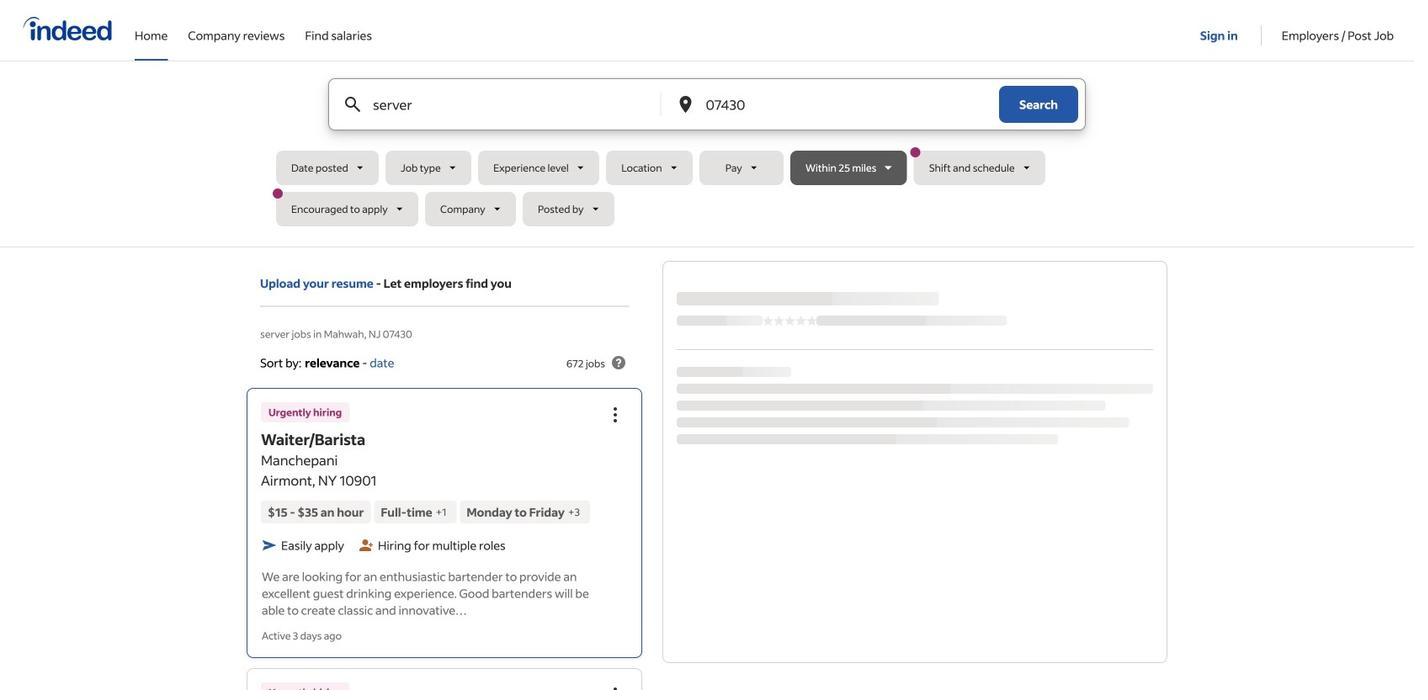 Task type: locate. For each thing, give the bounding box(es) containing it.
manchepani (opens in a new tab) image
[[747, 324, 759, 336]]

Edit location text field
[[703, 79, 966, 130]]

job actions for waiter/barista is collapsed image
[[605, 405, 625, 425]]

None search field
[[273, 78, 1138, 233]]

job actions for waiter/waitress is collapsed image
[[605, 685, 625, 690]]



Task type: vqa. For each thing, say whether or not it's contained in the screenshot.
help icon
yes



Task type: describe. For each thing, give the bounding box(es) containing it.
search: Job title, keywords, or company text field
[[370, 79, 633, 130]]

help icon image
[[609, 353, 629, 373]]



